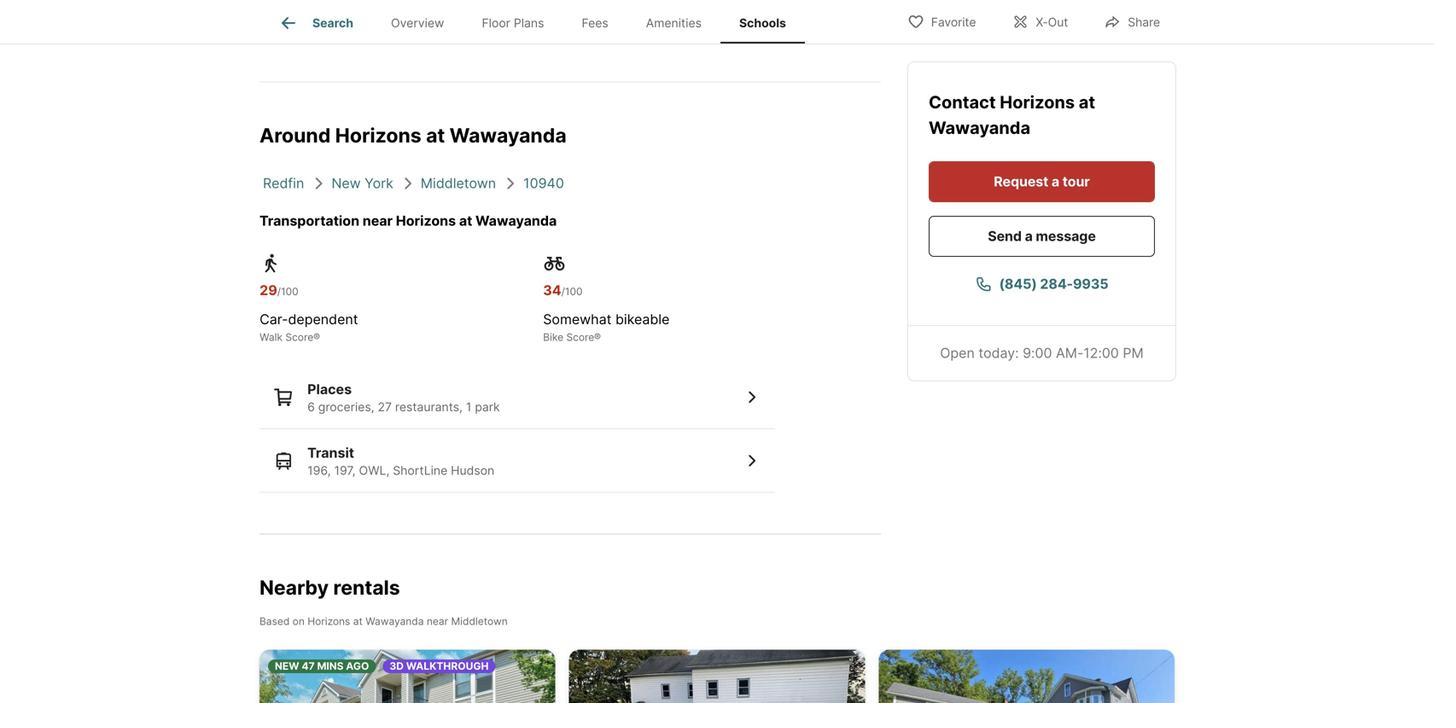 Task type: locate. For each thing, give the bounding box(es) containing it.
send
[[988, 228, 1022, 245]]

middletown
[[421, 175, 496, 192], [451, 616, 508, 628]]

park
[[475, 400, 500, 415]]

(845) 284-9935
[[1000, 276, 1109, 293]]

® down somewhat
[[594, 331, 601, 344]]

(845)
[[1000, 276, 1037, 293]]

near
[[363, 213, 393, 229], [427, 616, 448, 628]]

search link
[[278, 13, 354, 33]]

0 vertical spatial near
[[363, 213, 393, 229]]

/100 up the car-
[[277, 286, 299, 298]]

horizons up 'york'
[[335, 123, 422, 147]]

horizons
[[1000, 92, 1075, 113], [335, 123, 422, 147], [396, 213, 456, 229], [308, 616, 350, 628]]

hudson
[[451, 464, 495, 478]]

2 score from the left
[[567, 331, 594, 344]]

/100
[[277, 286, 299, 298], [562, 286, 583, 298]]

overview
[[391, 16, 444, 30]]

wawayanda down contact
[[929, 117, 1031, 138]]

open today: 9:00 am-12:00 pm
[[941, 345, 1144, 362]]

score down somewhat
[[567, 331, 594, 344]]

a
[[1052, 173, 1060, 190], [1025, 228, 1033, 245]]

mins
[[317, 660, 344, 673]]

near up 3d walkthrough
[[427, 616, 448, 628]]

9:00
[[1023, 345, 1053, 362]]

wawayanda
[[929, 117, 1031, 138], [450, 123, 567, 147], [476, 213, 557, 229], [366, 616, 424, 628]]

places
[[308, 381, 352, 398]]

47
[[302, 660, 315, 673]]

request a tour button
[[929, 161, 1156, 202]]

car-
[[260, 311, 288, 328]]

redfin link
[[263, 175, 304, 192]]

at down the rentals
[[353, 616, 363, 628]]

photo of 97 deblock rd #3, new hampton, ny 10958 image
[[879, 650, 1175, 704]]

horizons up request a tour
[[1000, 92, 1075, 113]]

car-dependent walk score ®
[[260, 311, 358, 344]]

1 horizontal spatial score
[[567, 331, 594, 344]]

at up middletown link
[[426, 123, 445, 147]]

floor
[[482, 16, 511, 30]]

score inside car-dependent walk score ®
[[286, 331, 313, 344]]

overview tab
[[372, 3, 463, 44]]

9935
[[1074, 276, 1109, 293]]

2 /100 from the left
[[562, 286, 583, 298]]

0 horizontal spatial /100
[[277, 286, 299, 298]]

a left tour
[[1052, 173, 1060, 190]]

a right the send
[[1025, 228, 1033, 245]]

transportation near horizons at wawayanda
[[260, 213, 557, 229]]

score inside somewhat bikeable bike score ®
[[567, 331, 594, 344]]

® inside car-dependent walk score ®
[[313, 331, 320, 344]]

1 score from the left
[[286, 331, 313, 344]]

1 ® from the left
[[313, 331, 320, 344]]

score for somewhat
[[567, 331, 594, 344]]

redfin
[[263, 175, 304, 192]]

1 vertical spatial a
[[1025, 228, 1033, 245]]

®
[[313, 331, 320, 344], [594, 331, 601, 344]]

1 horizontal spatial /100
[[562, 286, 583, 298]]

/100 inside "34 /100"
[[562, 286, 583, 298]]

near down 'york'
[[363, 213, 393, 229]]

score for car-
[[286, 331, 313, 344]]

/100 for 29
[[277, 286, 299, 298]]

1 /100 from the left
[[277, 286, 299, 298]]

0 horizontal spatial near
[[363, 213, 393, 229]]

favorite button
[[893, 4, 991, 39]]

1 vertical spatial near
[[427, 616, 448, 628]]

score right 'walk'
[[286, 331, 313, 344]]

ago
[[346, 660, 369, 673]]

1 horizontal spatial a
[[1052, 173, 1060, 190]]

floor plans tab
[[463, 3, 563, 44]]

share
[[1128, 15, 1161, 29]]

fees
[[582, 16, 609, 30]]

request
[[994, 173, 1049, 190]]

0 horizontal spatial ®
[[313, 331, 320, 344]]

at down middletown link
[[459, 213, 473, 229]]

34
[[543, 282, 562, 299]]

send a message
[[988, 228, 1096, 245]]

/100 inside 29 /100
[[277, 286, 299, 298]]

1 horizontal spatial ®
[[594, 331, 601, 344]]

at up tour
[[1079, 92, 1096, 113]]

nearby rentals
[[260, 576, 400, 600]]

middletown up walkthrough
[[451, 616, 508, 628]]

/100 up somewhat
[[562, 286, 583, 298]]

middletown up transportation near horizons at wawayanda
[[421, 175, 496, 192]]

amenities tab
[[628, 3, 721, 44]]

® inside somewhat bikeable bike score ®
[[594, 331, 601, 344]]

2 ® from the left
[[594, 331, 601, 344]]

groceries,
[[318, 400, 375, 415]]

0 horizontal spatial score
[[286, 331, 313, 344]]

284-
[[1041, 276, 1074, 293]]

plans
[[514, 16, 544, 30]]

x-out button
[[998, 4, 1083, 39]]

search
[[313, 16, 354, 30]]

0 horizontal spatial a
[[1025, 228, 1033, 245]]

tab list containing search
[[260, 0, 819, 44]]

new 47 mins ago
[[275, 660, 369, 673]]

request a tour
[[994, 173, 1090, 190]]

bikeable
[[616, 311, 670, 328]]

0 vertical spatial a
[[1052, 173, 1060, 190]]

dependent
[[288, 311, 358, 328]]

1
[[466, 400, 472, 415]]

horizons right on
[[308, 616, 350, 628]]

at
[[1079, 92, 1096, 113], [426, 123, 445, 147], [459, 213, 473, 229], [353, 616, 363, 628]]

at inside the horizons at wawayanda
[[1079, 92, 1096, 113]]

favorite
[[932, 15, 977, 29]]

0 vertical spatial middletown
[[421, 175, 496, 192]]

transit 196, 197, owl, shortline hudson
[[308, 445, 495, 478]]

somewhat
[[543, 311, 612, 328]]

owl,
[[359, 464, 390, 478]]

® down 'dependent'
[[313, 331, 320, 344]]

tab list
[[260, 0, 819, 44]]

walk
[[260, 331, 283, 344]]



Task type: vqa. For each thing, say whether or not it's contained in the screenshot.
Licensing
no



Task type: describe. For each thing, give the bounding box(es) containing it.
wawayanda up 10940 on the top
[[450, 123, 567, 147]]

restaurants,
[[395, 400, 463, 415]]

29 /100
[[260, 282, 299, 299]]

based
[[260, 616, 290, 628]]

6
[[308, 400, 315, 415]]

196,
[[308, 464, 331, 478]]

amenities
[[646, 16, 702, 30]]

somewhat bikeable bike score ®
[[543, 311, 670, 344]]

3d walkthrough
[[390, 660, 489, 673]]

photo of 201 genung st, middletown, ny 10940 image
[[260, 650, 556, 704]]

open
[[941, 345, 975, 362]]

horizons down middletown link
[[396, 213, 456, 229]]

message
[[1036, 228, 1096, 245]]

york
[[365, 175, 394, 192]]

on
[[293, 616, 305, 628]]

share button
[[1090, 4, 1175, 39]]

10940 link
[[524, 175, 564, 192]]

floor plans
[[482, 16, 544, 30]]

/100 for 34
[[562, 286, 583, 298]]

fees tab
[[563, 3, 628, 44]]

10940
[[524, 175, 564, 192]]

new
[[332, 175, 361, 192]]

a for send
[[1025, 228, 1033, 245]]

rentals
[[333, 576, 400, 600]]

® for somewhat
[[594, 331, 601, 344]]

contact
[[929, 92, 1000, 113]]

34 /100
[[543, 282, 583, 299]]

shortline
[[393, 464, 448, 478]]

12:00
[[1084, 345, 1120, 362]]

new york
[[332, 175, 394, 192]]

wawayanda inside the horizons at wawayanda
[[929, 117, 1031, 138]]

middletown link
[[421, 175, 496, 192]]

a for request
[[1052, 173, 1060, 190]]

transportation
[[260, 213, 360, 229]]

1 vertical spatial middletown
[[451, 616, 508, 628]]

photo of 1279 ridgebury rd unit two, new hampton, ny 10958 image
[[569, 650, 865, 704]]

3d
[[390, 660, 404, 673]]

am-
[[1056, 345, 1084, 362]]

29
[[260, 282, 277, 299]]

around horizons at wawayanda
[[260, 123, 567, 147]]

x-
[[1036, 15, 1049, 29]]

nearby
[[260, 576, 329, 600]]

out
[[1048, 15, 1069, 29]]

bike
[[543, 331, 564, 344]]

schools tab
[[721, 3, 805, 44]]

walkthrough
[[406, 660, 489, 673]]

® for car-
[[313, 331, 320, 344]]

wawayanda down 10940 on the top
[[476, 213, 557, 229]]

27
[[378, 400, 392, 415]]

x-out
[[1036, 15, 1069, 29]]

wawayanda down the rentals
[[366, 616, 424, 628]]

horizons inside the horizons at wawayanda
[[1000, 92, 1075, 113]]

(845) 284-9935 button
[[929, 264, 1156, 305]]

schools
[[740, 16, 787, 30]]

1 horizontal spatial near
[[427, 616, 448, 628]]

today:
[[979, 345, 1019, 362]]

places 6 groceries, 27 restaurants, 1 park
[[308, 381, 500, 415]]

new
[[275, 660, 299, 673]]

horizons at wawayanda
[[929, 92, 1096, 138]]

pm
[[1123, 345, 1144, 362]]

new york link
[[332, 175, 394, 192]]

around
[[260, 123, 331, 147]]

transit
[[308, 445, 354, 462]]

(845) 284-9935 link
[[929, 264, 1156, 305]]

tour
[[1063, 173, 1090, 190]]

197,
[[334, 464, 356, 478]]

based on horizons at wawayanda near middletown
[[260, 616, 508, 628]]

send a message button
[[929, 216, 1156, 257]]



